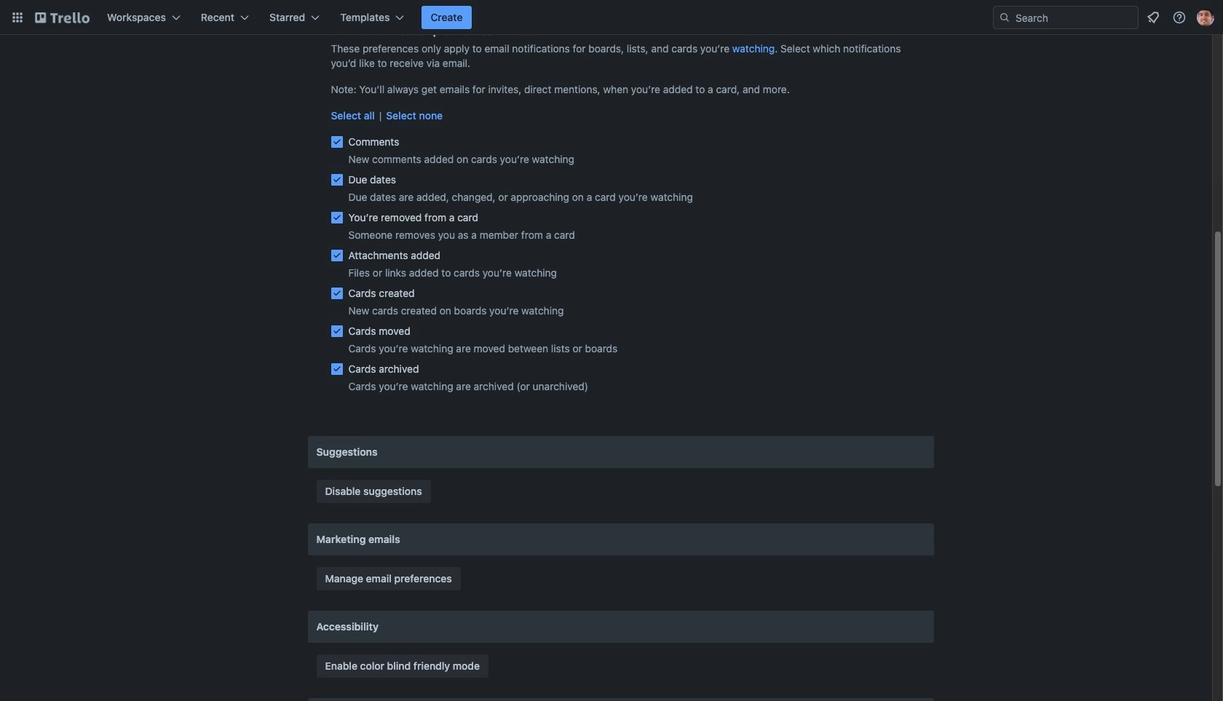 Task type: locate. For each thing, give the bounding box(es) containing it.
open information menu image
[[1173, 10, 1187, 25]]

0 notifications image
[[1145, 9, 1163, 26]]

search image
[[1000, 12, 1011, 23]]

primary element
[[0, 0, 1224, 35]]



Task type: describe. For each thing, give the bounding box(es) containing it.
back to home image
[[35, 6, 90, 29]]

Search field
[[994, 6, 1139, 29]]

james peterson (jamespeterson93) image
[[1198, 9, 1215, 26]]



Task type: vqa. For each thing, say whether or not it's contained in the screenshot.
'0 Notifications' image
yes



